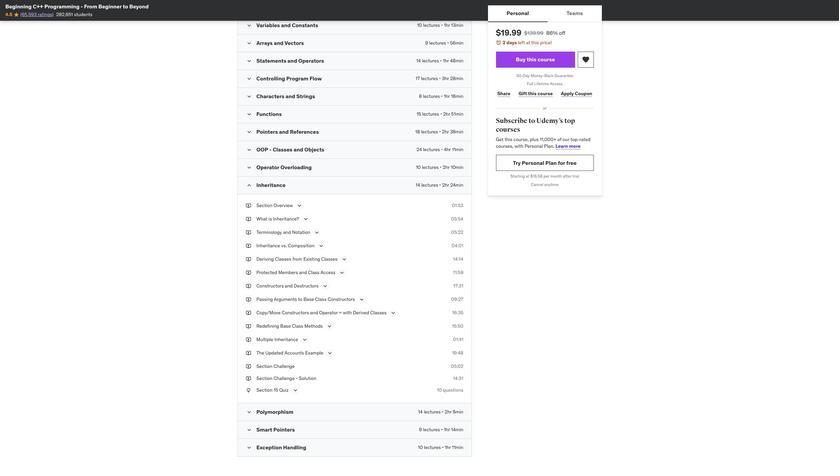 Task type: locate. For each thing, give the bounding box(es) containing it.
show lecture description image for section overview
[[296, 202, 303, 209]]

2hr left 10min
[[443, 164, 450, 170]]

• left 56min
[[448, 40, 449, 46]]

plan.
[[544, 143, 555, 149]]

lectures up 10 lectures • 1hr 11min
[[423, 427, 440, 433]]

show lecture description image for multiple inheritance
[[302, 337, 308, 343]]

inheritance down the terminology
[[257, 243, 280, 249]]

282,651
[[56, 12, 73, 18]]

at inside starting at $16.58 per month after trial cancel anytime
[[526, 174, 530, 179]]

small image
[[246, 40, 253, 47], [246, 58, 253, 64], [246, 75, 253, 82], [246, 93, 253, 100], [246, 129, 253, 135], [246, 146, 253, 153], [246, 182, 253, 189], [246, 409, 253, 416], [246, 445, 253, 451]]

this right gift
[[528, 90, 537, 96]]

1hr left 48min in the top right of the page
[[443, 58, 449, 64]]

classes down vs.
[[275, 256, 291, 262]]

• for variables and constants
[[441, 22, 443, 28]]

pointers down functions
[[257, 128, 278, 135]]

variables
[[257, 22, 280, 28]]

derived
[[353, 310, 369, 316]]

0 vertical spatial to
[[123, 3, 128, 10]]

2 xsmall image from the top
[[246, 243, 251, 249]]

• left 4hr
[[441, 146, 443, 152]]

2 horizontal spatial -
[[296, 375, 298, 381]]

2hr for polymorphism
[[445, 409, 452, 415]]

• left 18min
[[441, 93, 443, 99]]

15 left quiz in the left bottom of the page
[[274, 387, 278, 393]]

lectures down 10 lectures • 2hr 10min
[[422, 182, 438, 188]]

2hr left 6min
[[445, 409, 452, 415]]

4 xsmall image from the top
[[246, 269, 251, 276]]

1 vertical spatial access
[[321, 269, 336, 276]]

course for gift this course
[[538, 90, 553, 96]]

example
[[305, 350, 324, 356]]

gift this course link
[[518, 87, 555, 100]]

show lecture description image for ​section 15 quiz
[[292, 387, 299, 394]]

6 xsmall image from the top
[[246, 310, 251, 316]]

gift this course
[[519, 90, 553, 96]]

1 horizontal spatial base
[[304, 296, 314, 302]]

or
[[543, 106, 547, 111]]

1 vertical spatial 15
[[274, 387, 278, 393]]

tab list containing personal
[[488, 5, 602, 22]]

2 xsmall image from the top
[[246, 216, 251, 222]]

constructors down 'protected'
[[257, 283, 284, 289]]

and for constants
[[281, 22, 291, 28]]

course inside 'link'
[[538, 90, 553, 96]]

xsmall image left section overview
[[246, 202, 251, 209]]

• left 6min
[[442, 409, 444, 415]]

share button
[[496, 87, 512, 100]]

inheritance up section overview
[[257, 182, 286, 188]]

and down vectors
[[288, 57, 297, 64]]

0 vertical spatial inheritance
[[257, 182, 286, 188]]

and right variables
[[281, 22, 291, 28]]

operator left =
[[319, 310, 338, 316]]

xsmall image for inheritance vs. composition
[[246, 243, 251, 249]]

lectures up 14 lectures • 1hr 48min
[[430, 40, 446, 46]]

pointers up exception handling
[[274, 426, 295, 433]]

5 xsmall image from the top
[[246, 283, 251, 289]]

lectures right 8
[[423, 93, 440, 99]]

small image for polymorphism
[[246, 409, 253, 416]]

top-
[[571, 137, 580, 143]]

and right arrays
[[274, 40, 284, 46]]

1 vertical spatial -
[[269, 146, 272, 153]]

01:53
[[452, 202, 464, 208]]

and down members
[[285, 283, 293, 289]]

small image
[[246, 22, 253, 29], [246, 111, 253, 118], [246, 164, 253, 171], [246, 427, 253, 433]]

show lecture description image right overview
[[296, 202, 303, 209]]

0 vertical spatial 11min
[[452, 146, 464, 152]]

- right "oop"
[[269, 146, 272, 153]]

0 vertical spatial access
[[550, 81, 563, 86]]

lectures for exception handling
[[424, 445, 441, 451]]

7 xsmall image from the top
[[246, 323, 251, 330]]

existing
[[304, 256, 320, 262]]

apply
[[561, 90, 574, 96]]

protected
[[257, 269, 277, 276]]

• left 24min
[[440, 182, 441, 188]]

8 xsmall image from the top
[[246, 337, 251, 343]]

3 section from the top
[[257, 375, 273, 381]]

at right left
[[526, 40, 531, 46]]

1 vertical spatial 11min
[[452, 445, 464, 451]]

14min
[[451, 427, 464, 433]]

vs.
[[281, 243, 287, 249]]

with
[[515, 143, 524, 149], [343, 310, 352, 316]]

variables and constants
[[257, 22, 318, 28]]

2hr left 51min
[[443, 111, 450, 117]]

0 vertical spatial 14
[[417, 58, 421, 64]]

9 for arrays and vectors
[[426, 40, 428, 46]]

11min down 14min
[[452, 445, 464, 451]]

(65,593
[[20, 12, 37, 18]]

1 section from the top
[[257, 202, 273, 208]]

6 small image from the top
[[246, 146, 253, 153]]

1 horizontal spatial access
[[550, 81, 563, 86]]

pointers
[[257, 128, 278, 135], [274, 426, 295, 433]]

deriving
[[257, 256, 274, 262]]

4 small image from the top
[[246, 427, 253, 433]]

challenge up quiz in the left bottom of the page
[[274, 375, 295, 381]]

1 challenge from the top
[[274, 363, 295, 369]]

inheritance down redefining base class methods
[[275, 337, 298, 343]]

plan
[[546, 160, 557, 166]]

14 down 10 lectures • 2hr 10min
[[416, 182, 420, 188]]

course down lifetime
[[538, 90, 553, 96]]

• left 14min
[[441, 427, 443, 433]]

1 vertical spatial to
[[529, 117, 536, 125]]

this inside 'link'
[[528, 90, 537, 96]]

personal down 'plus' at the right of the page
[[525, 143, 543, 149]]

course up "back"
[[538, 56, 555, 63]]

and down "inheritance?"
[[283, 229, 291, 235]]

• for polymorphism
[[442, 409, 444, 415]]

price!
[[541, 40, 552, 46]]

show lecture description image for passing arguments to base class constructors
[[359, 296, 365, 303]]

xsmall image left "​section"
[[246, 387, 251, 394]]

0 horizontal spatial 15
[[274, 387, 278, 393]]

1 small image from the top
[[246, 22, 253, 29]]

lectures up the 9 lectures • 1hr 14min
[[424, 409, 441, 415]]

show lecture description image for copy/move constructors and operator = with derived classes
[[390, 310, 397, 316]]

show lecture description image for protected members and class access
[[339, 269, 346, 276]]

2 vertical spatial constructors
[[282, 310, 309, 316]]

1 horizontal spatial 15
[[417, 111, 421, 117]]

section up what
[[257, 202, 273, 208]]

-
[[81, 3, 83, 10], [269, 146, 272, 153], [296, 375, 298, 381]]

2 small image from the top
[[246, 58, 253, 64]]

class down the existing
[[308, 269, 320, 276]]

xsmall image for the
[[246, 350, 251, 356]]

section challenge
[[257, 363, 295, 369]]

lectures right 24
[[423, 146, 440, 152]]

1hr for constants
[[444, 22, 450, 28]]

9 for smart pointers
[[419, 427, 422, 433]]

notation
[[292, 229, 310, 235]]

operator
[[257, 164, 279, 171], [319, 310, 338, 316]]

1 horizontal spatial to
[[298, 296, 303, 302]]

2 course from the top
[[538, 90, 553, 96]]

1 11min from the top
[[452, 146, 464, 152]]

show lecture description image for deriving classes from existing classes
[[341, 256, 348, 263]]

​section
[[257, 387, 273, 393]]

and for references
[[279, 128, 289, 135]]

3 small image from the top
[[246, 164, 253, 171]]

small image for oop - classes and objects
[[246, 146, 253, 153]]

- up the "students"
[[81, 3, 83, 10]]

small image for controlling program flow
[[246, 75, 253, 82]]

course inside button
[[538, 56, 555, 63]]

• for functions
[[441, 111, 442, 117]]

lectures up 18 lectures • 2hr 38min
[[423, 111, 439, 117]]

challenge up section challenge - solution
[[274, 363, 295, 369]]

to left the beyond
[[123, 3, 128, 10]]

$139.99
[[525, 29, 544, 36]]

oop
[[257, 146, 268, 153]]

1 vertical spatial operator
[[319, 310, 338, 316]]

5 xsmall image from the top
[[246, 387, 251, 394]]

$19.99
[[496, 27, 522, 38]]

is
[[269, 216, 272, 222]]

13min
[[451, 22, 464, 28]]

this up courses,
[[505, 137, 513, 143]]

lectures right the 17 at the top of the page
[[421, 75, 438, 81]]

and up oop - classes and objects
[[279, 128, 289, 135]]

1 xsmall image from the top
[[246, 229, 251, 236]]

gift
[[519, 90, 527, 96]]

tab list
[[488, 5, 602, 22]]

statements and operators
[[257, 57, 324, 64]]

accounts
[[285, 350, 304, 356]]

personal up $19.99
[[507, 10, 529, 17]]

10 lectures • 2hr 10min
[[416, 164, 464, 170]]

0 vertical spatial -
[[81, 3, 83, 10]]

1 horizontal spatial 9
[[426, 40, 428, 46]]

inheritance for inheritance
[[257, 182, 286, 188]]

inheritance vs. composition
[[257, 243, 315, 249]]

14 up the 17 at the top of the page
[[417, 58, 421, 64]]

at left $16.58
[[526, 174, 530, 179]]

2 vertical spatial 14
[[418, 409, 423, 415]]

alarm image
[[496, 40, 502, 45]]

section up "​section"
[[257, 375, 273, 381]]

0 vertical spatial personal
[[507, 10, 529, 17]]

1 xsmall image from the top
[[246, 202, 251, 209]]

2hr left '38min' on the right
[[442, 129, 449, 135]]

polymorphism
[[257, 409, 294, 415]]

beginning c++ programming - from beginner to beyond
[[5, 3, 149, 10]]

2 small image from the top
[[246, 111, 253, 118]]

• left 10min
[[440, 164, 442, 170]]

courses
[[496, 125, 521, 134]]

copy/move constructors and operator = with derived classes
[[257, 310, 387, 316]]

terminology
[[257, 229, 282, 235]]

program
[[286, 75, 309, 82]]

xsmall image
[[246, 229, 251, 236], [246, 243, 251, 249], [246, 256, 251, 263], [246, 269, 251, 276], [246, 283, 251, 289], [246, 310, 251, 316], [246, 323, 251, 330], [246, 337, 251, 343], [246, 363, 251, 370], [246, 375, 251, 382]]

to
[[123, 3, 128, 10], [529, 117, 536, 125], [298, 296, 303, 302]]

1 horizontal spatial with
[[515, 143, 524, 149]]

0 vertical spatial base
[[304, 296, 314, 302]]

lifetime
[[535, 81, 549, 86]]

• left 51min
[[441, 111, 442, 117]]

9 up 10 lectures • 1hr 11min
[[419, 427, 422, 433]]

personal
[[507, 10, 529, 17], [525, 143, 543, 149], [522, 160, 545, 166]]

4 small image from the top
[[246, 93, 253, 100]]

0 vertical spatial with
[[515, 143, 524, 149]]

9 small image from the top
[[246, 445, 253, 451]]

show lecture description image
[[303, 216, 309, 223], [318, 243, 325, 249], [339, 269, 346, 276], [322, 283, 329, 290], [390, 310, 397, 316], [326, 323, 333, 330], [302, 337, 308, 343], [327, 350, 334, 357]]

show lecture description image for redefining base class methods
[[326, 323, 333, 330]]

show lecture description image up the derived
[[359, 296, 365, 303]]

• down the 9 lectures • 1hr 14min
[[442, 445, 444, 451]]

inheritance for inheritance vs. composition
[[257, 243, 280, 249]]

students
[[74, 12, 92, 18]]

1hr left 13min
[[444, 22, 450, 28]]

constructors up redefining base class methods
[[282, 310, 309, 316]]

xsmall image
[[246, 202, 251, 209], [246, 216, 251, 222], [246, 296, 251, 303], [246, 350, 251, 356], [246, 387, 251, 394]]

1 vertical spatial course
[[538, 90, 553, 96]]

what
[[257, 216, 268, 222]]

5 small image from the top
[[246, 129, 253, 135]]

• for operator overloading
[[440, 164, 442, 170]]

operator down "oop"
[[257, 164, 279, 171]]

show lecture description image
[[296, 202, 303, 209], [314, 229, 321, 236], [341, 256, 348, 263], [359, 296, 365, 303], [292, 387, 299, 394]]

and up methods
[[310, 310, 318, 316]]

15 lectures • 2hr 51min
[[417, 111, 464, 117]]

18min
[[451, 93, 464, 99]]

0 horizontal spatial with
[[343, 310, 352, 316]]

small image for statements and operators
[[246, 58, 253, 64]]

0 vertical spatial course
[[538, 56, 555, 63]]

4 xsmall image from the top
[[246, 350, 251, 356]]

0 vertical spatial 9
[[426, 40, 428, 46]]

with right =
[[343, 310, 352, 316]]

to left udemy's
[[529, 117, 536, 125]]

1 vertical spatial class
[[315, 296, 327, 302]]

lectures for operator overloading
[[422, 164, 439, 170]]

to down destructors
[[298, 296, 303, 302]]

2 section from the top
[[257, 363, 273, 369]]

small image for inheritance
[[246, 182, 253, 189]]

and for vectors
[[274, 40, 284, 46]]

0 horizontal spatial operator
[[257, 164, 279, 171]]

challenge for section challenge
[[274, 363, 295, 369]]

• for oop - classes and objects
[[441, 146, 443, 152]]

8 small image from the top
[[246, 409, 253, 416]]

class left methods
[[292, 323, 304, 329]]

this right buy
[[527, 56, 537, 63]]

xsmall image for copy/move constructors and operator = with derived classes
[[246, 310, 251, 316]]

show lecture description image right quiz in the left bottom of the page
[[292, 387, 299, 394]]

2hr for functions
[[443, 111, 450, 117]]

with down course,
[[515, 143, 524, 149]]

0 vertical spatial constructors
[[257, 283, 284, 289]]

copy/move
[[257, 310, 281, 316]]

1 vertical spatial 9
[[419, 427, 422, 433]]

base up multiple inheritance
[[280, 323, 291, 329]]

xsmall image left the passing
[[246, 296, 251, 303]]

rated
[[580, 137, 591, 143]]

this for gift
[[528, 90, 537, 96]]

coupon
[[575, 90, 593, 96]]

1 course from the top
[[538, 56, 555, 63]]

top
[[565, 117, 575, 125]]

1 small image from the top
[[246, 40, 253, 47]]

1 vertical spatial challenge
[[274, 375, 295, 381]]

this inside get this course, plus 11,000+ of our top-rated courses, with personal plan.
[[505, 137, 513, 143]]

and for destructors
[[285, 283, 293, 289]]

constructors
[[257, 283, 284, 289], [328, 296, 355, 302], [282, 310, 309, 316]]

3 xsmall image from the top
[[246, 296, 251, 303]]

constructors up =
[[328, 296, 355, 302]]

constructors and destructors
[[257, 283, 319, 289]]

this for get
[[505, 137, 513, 143]]

0 vertical spatial section
[[257, 202, 273, 208]]

0 horizontal spatial 9
[[419, 427, 422, 433]]

constants
[[292, 22, 318, 28]]

and left objects
[[294, 146, 303, 153]]

lectures
[[423, 22, 440, 28], [430, 40, 446, 46], [422, 58, 439, 64], [421, 75, 438, 81], [423, 93, 440, 99], [423, 111, 439, 117], [421, 129, 438, 135], [423, 146, 440, 152], [422, 164, 439, 170], [422, 182, 438, 188], [424, 409, 441, 415], [423, 427, 440, 433], [424, 445, 441, 451]]

arrays
[[257, 40, 273, 46]]

2 horizontal spatial to
[[529, 117, 536, 125]]

2hr left 24min
[[442, 182, 449, 188]]

11min right 4hr
[[452, 146, 464, 152]]

1hr left 14min
[[444, 427, 450, 433]]

• left 48min in the top right of the page
[[440, 58, 442, 64]]

0 vertical spatial challenge
[[274, 363, 295, 369]]

class
[[308, 269, 320, 276], [315, 296, 327, 302], [292, 323, 304, 329]]

3 small image from the top
[[246, 75, 253, 82]]

• left the 3hr
[[439, 75, 441, 81]]

11,000+
[[540, 137, 557, 143]]

redefining
[[257, 323, 279, 329]]

1 vertical spatial inheritance
[[257, 243, 280, 249]]

• left 13min
[[441, 22, 443, 28]]

personal inside get this course, plus 11,000+ of our top-rated courses, with personal plan.
[[525, 143, 543, 149]]

0 vertical spatial operator
[[257, 164, 279, 171]]

0 horizontal spatial -
[[81, 3, 83, 10]]

after
[[563, 174, 572, 179]]

2 vertical spatial inheritance
[[275, 337, 298, 343]]

2 vertical spatial section
[[257, 375, 273, 381]]

courses,
[[496, 143, 514, 149]]

1 vertical spatial personal
[[525, 143, 543, 149]]

0 horizontal spatial base
[[280, 323, 291, 329]]

xsmall image left what
[[246, 216, 251, 222]]

• for arrays and vectors
[[448, 40, 449, 46]]

1 vertical spatial at
[[526, 174, 530, 179]]

14 for inheritance
[[416, 182, 420, 188]]

15 up '18'
[[417, 111, 421, 117]]

show lecture description image right notation
[[314, 229, 321, 236]]

lectures for inheritance
[[422, 182, 438, 188]]

lectures up 17 lectures • 3hr 28min
[[422, 58, 439, 64]]

11min for exception handling
[[452, 445, 464, 451]]

section for section overview
[[257, 202, 273, 208]]

lectures right '18'
[[421, 129, 438, 135]]

2 vertical spatial to
[[298, 296, 303, 302]]

arrays and vectors
[[257, 40, 304, 46]]

to inside "subscribe to udemy's top courses"
[[529, 117, 536, 125]]

• for characters and strings
[[441, 93, 443, 99]]

2 challenge from the top
[[274, 375, 295, 381]]

4.6
[[5, 12, 12, 18]]

1 vertical spatial 14
[[416, 182, 420, 188]]

14 lectures • 2hr 24min
[[416, 182, 464, 188]]

0 vertical spatial 15
[[417, 111, 421, 117]]

this down $139.99
[[532, 40, 539, 46]]

course,
[[514, 137, 529, 143]]

small image for operator overloading
[[246, 164, 253, 171]]

small image for characters and strings
[[246, 93, 253, 100]]

per
[[544, 174, 550, 179]]

protected members and class access
[[257, 269, 336, 276]]

solution
[[299, 375, 317, 381]]

14
[[417, 58, 421, 64], [416, 182, 420, 188], [418, 409, 423, 415]]

and left strings
[[286, 93, 295, 100]]

back
[[545, 73, 554, 78]]

more
[[569, 143, 581, 149]]

1 vertical spatial section
[[257, 363, 273, 369]]

show lecture description image right the existing
[[341, 256, 348, 263]]

this inside button
[[527, 56, 537, 63]]

• for controlling program flow
[[439, 75, 441, 81]]

challenge
[[274, 363, 295, 369], [274, 375, 295, 381]]

references
[[290, 128, 319, 135]]

2 vertical spatial -
[[296, 375, 298, 381]]

base down destructors
[[304, 296, 314, 302]]

personal up $16.58
[[522, 160, 545, 166]]

3 xsmall image from the top
[[246, 256, 251, 263]]

7 small image from the top
[[246, 182, 253, 189]]

share
[[498, 90, 511, 96]]

2 11min from the top
[[452, 445, 464, 451]]

lectures for variables and constants
[[423, 22, 440, 28]]

lectures up 9 lectures • 56min at the top of page
[[423, 22, 440, 28]]

this for buy
[[527, 56, 537, 63]]

section down the at the bottom
[[257, 363, 273, 369]]

xsmall image left the at the bottom
[[246, 350, 251, 356]]

section
[[257, 202, 273, 208], [257, 363, 273, 369], [257, 375, 273, 381]]



Task type: vqa. For each thing, say whether or not it's contained in the screenshot.


Task type: describe. For each thing, give the bounding box(es) containing it.
10 xsmall image from the top
[[246, 375, 251, 382]]

exception handling
[[257, 444, 306, 451]]

24 lectures • 4hr 11min
[[417, 146, 464, 152]]

15:50
[[452, 323, 464, 329]]

lectures for statements and operators
[[422, 58, 439, 64]]

learn more
[[556, 143, 581, 149]]

operators
[[299, 57, 324, 64]]

terminology and notation
[[257, 229, 310, 235]]

small image for variables and constants
[[246, 22, 253, 29]]

• for inheritance
[[440, 182, 441, 188]]

statements
[[257, 57, 287, 64]]

10 for exception handling
[[418, 445, 423, 451]]

starting
[[511, 174, 525, 179]]

learn more link
[[556, 143, 581, 149]]

24min
[[451, 182, 464, 188]]

section challenge - solution
[[257, 375, 317, 381]]

1 vertical spatial pointers
[[274, 426, 295, 433]]

lectures for smart pointers
[[423, 427, 440, 433]]

small image for exception handling
[[246, 445, 253, 451]]

2
[[503, 40, 506, 46]]

xsmall image for redefining base class methods
[[246, 323, 251, 330]]

xsmall image for what
[[246, 216, 251, 222]]

oop - classes and objects
[[257, 146, 325, 153]]

• for exception handling
[[442, 445, 444, 451]]

cancel
[[531, 182, 544, 187]]

the updated accounts example
[[257, 350, 324, 356]]

18
[[416, 129, 420, 135]]

10 for operator overloading
[[416, 164, 421, 170]]

with inside get this course, plus 11,000+ of our top-rated courses, with personal plan.
[[515, 143, 524, 149]]

3hr
[[442, 75, 449, 81]]

and for notation
[[283, 229, 291, 235]]

16:35
[[452, 310, 464, 316]]

14 for statements and operators
[[417, 58, 421, 64]]

• for smart pointers
[[441, 427, 443, 433]]

buy
[[516, 56, 526, 63]]

controlling
[[257, 75, 285, 82]]

xsmall image for ​section
[[246, 387, 251, 394]]

apply coupon button
[[560, 87, 594, 100]]

show lecture description image for terminology and notation
[[314, 229, 321, 236]]

small image for pointers and references
[[246, 129, 253, 135]]

beginner
[[98, 3, 122, 10]]

learn
[[556, 143, 568, 149]]

$16.58
[[531, 174, 543, 179]]

2 vertical spatial class
[[292, 323, 304, 329]]

56min
[[450, 40, 464, 46]]

of
[[558, 137, 562, 143]]

1hr for operators
[[443, 58, 449, 64]]

xsmall image for passing
[[246, 296, 251, 303]]

14:31
[[453, 375, 464, 381]]

1 vertical spatial base
[[280, 323, 291, 329]]

0 vertical spatial at
[[526, 40, 531, 46]]

show lecture description image for constructors and destructors
[[322, 283, 329, 290]]

0 vertical spatial class
[[308, 269, 320, 276]]

4hr
[[444, 146, 451, 152]]

beginning
[[5, 3, 32, 10]]

17:31
[[454, 283, 464, 289]]

9 xsmall image from the top
[[246, 363, 251, 370]]

• for pointers and references
[[439, 129, 441, 135]]

try personal plan for free
[[513, 160, 577, 166]]

course for buy this course
[[538, 56, 555, 63]]

smart pointers
[[257, 426, 295, 433]]

classes right the existing
[[321, 256, 338, 262]]

strings
[[297, 93, 315, 100]]

01:41
[[453, 337, 464, 343]]

2 vertical spatial personal
[[522, 160, 545, 166]]

1 horizontal spatial operator
[[319, 310, 338, 316]]

17
[[416, 75, 420, 81]]

full
[[527, 81, 534, 86]]

multiple
[[257, 337, 273, 343]]

05:22
[[451, 229, 464, 235]]

14:14
[[453, 256, 464, 262]]

14 for polymorphism
[[418, 409, 423, 415]]

and up destructors
[[299, 269, 307, 276]]

and for operators
[[288, 57, 297, 64]]

11min for oop - classes and objects
[[452, 146, 464, 152]]

plus
[[530, 137, 539, 143]]

access inside 30-day money-back guarantee full lifetime access
[[550, 81, 563, 86]]

xsmall image for section
[[246, 202, 251, 209]]

small image for arrays and vectors
[[246, 40, 253, 47]]

the
[[257, 350, 264, 356]]

10 lectures • 1hr 11min
[[418, 445, 464, 451]]

trial
[[573, 174, 580, 179]]

multiple inheritance
[[257, 337, 298, 343]]

1 vertical spatial constructors
[[328, 296, 355, 302]]

0 vertical spatial pointers
[[257, 128, 278, 135]]

48min
[[450, 58, 464, 64]]

lectures for polymorphism
[[424, 409, 441, 415]]

• for statements and operators
[[440, 58, 442, 64]]

buy this course
[[516, 56, 555, 63]]

0 horizontal spatial access
[[321, 269, 336, 276]]

10 lectures • 1hr 13min
[[417, 22, 464, 28]]

passing arguments to base class constructors
[[257, 296, 355, 302]]

get this course, plus 11,000+ of our top-rated courses, with personal plan.
[[496, 137, 591, 149]]

1hr for strings
[[444, 93, 450, 99]]

section for section challenge
[[257, 363, 273, 369]]

1 vertical spatial with
[[343, 310, 352, 316]]

lectures for controlling program flow
[[421, 75, 438, 81]]

show lecture description image for inheritance vs. composition
[[318, 243, 325, 249]]

functions
[[257, 111, 282, 117]]

09:27
[[451, 296, 464, 302]]

2hr for pointers and references
[[442, 129, 449, 135]]

show lecture description image for the updated accounts example
[[327, 350, 334, 357]]

24
[[417, 146, 422, 152]]

off
[[559, 29, 566, 36]]

2hr for inheritance
[[442, 182, 449, 188]]

teams button
[[548, 5, 602, 21]]

lectures for functions
[[423, 111, 439, 117]]

10min
[[451, 164, 464, 170]]

04:01
[[452, 243, 464, 249]]

personal button
[[488, 5, 548, 21]]

lectures for pointers and references
[[421, 129, 438, 135]]

members
[[279, 269, 298, 276]]

show lecture description image for what is inheritance?
[[303, 216, 309, 223]]

challenge for section challenge - solution
[[274, 375, 295, 381]]

ratings)
[[38, 12, 54, 18]]

section for section challenge - solution
[[257, 375, 273, 381]]

0 horizontal spatial to
[[123, 3, 128, 10]]

characters and strings
[[257, 93, 315, 100]]

overloading
[[281, 164, 312, 171]]

pointers and references
[[257, 128, 319, 135]]

​section 15 quiz
[[257, 387, 289, 393]]

8
[[419, 93, 422, 99]]

xsmall image for deriving classes from existing classes
[[246, 256, 251, 263]]

apply coupon
[[561, 90, 593, 96]]

17 lectures • 3hr 28min
[[416, 75, 464, 81]]

9 lectures • 56min
[[426, 40, 464, 46]]

xsmall image for protected members and class access
[[246, 269, 251, 276]]

wishlist image
[[582, 56, 590, 64]]

day
[[523, 73, 530, 78]]

1 horizontal spatial -
[[269, 146, 272, 153]]

from
[[84, 3, 97, 10]]

1hr down the 9 lectures • 1hr 14min
[[445, 445, 451, 451]]

objects
[[305, 146, 325, 153]]

9 lectures • 1hr 14min
[[419, 427, 464, 433]]

small image for functions
[[246, 111, 253, 118]]

deriving classes from existing classes
[[257, 256, 338, 262]]

19:48
[[452, 350, 464, 356]]

$19.99 $139.99 86% off
[[496, 27, 566, 38]]

and for strings
[[286, 93, 295, 100]]

classes right the derived
[[371, 310, 387, 316]]

xsmall image for multiple inheritance
[[246, 337, 251, 343]]

classes up the operator overloading
[[273, 146, 293, 153]]

2hr for operator overloading
[[443, 164, 450, 170]]

xsmall image for constructors and destructors
[[246, 283, 251, 289]]

(65,593 ratings)
[[20, 12, 54, 18]]

money-
[[531, 73, 545, 78]]

8 lectures • 1hr 18min
[[419, 93, 464, 99]]

xsmall image for terminology and notation
[[246, 229, 251, 236]]

small image for smart pointers
[[246, 427, 253, 433]]

lectures for characters and strings
[[423, 93, 440, 99]]

lectures for oop - classes and objects
[[423, 146, 440, 152]]

personal inside button
[[507, 10, 529, 17]]

10 for variables and constants
[[417, 22, 422, 28]]

buy this course button
[[496, 51, 575, 68]]

redefining base class methods
[[257, 323, 323, 329]]

38min
[[450, 129, 464, 135]]

lectures for arrays and vectors
[[430, 40, 446, 46]]



